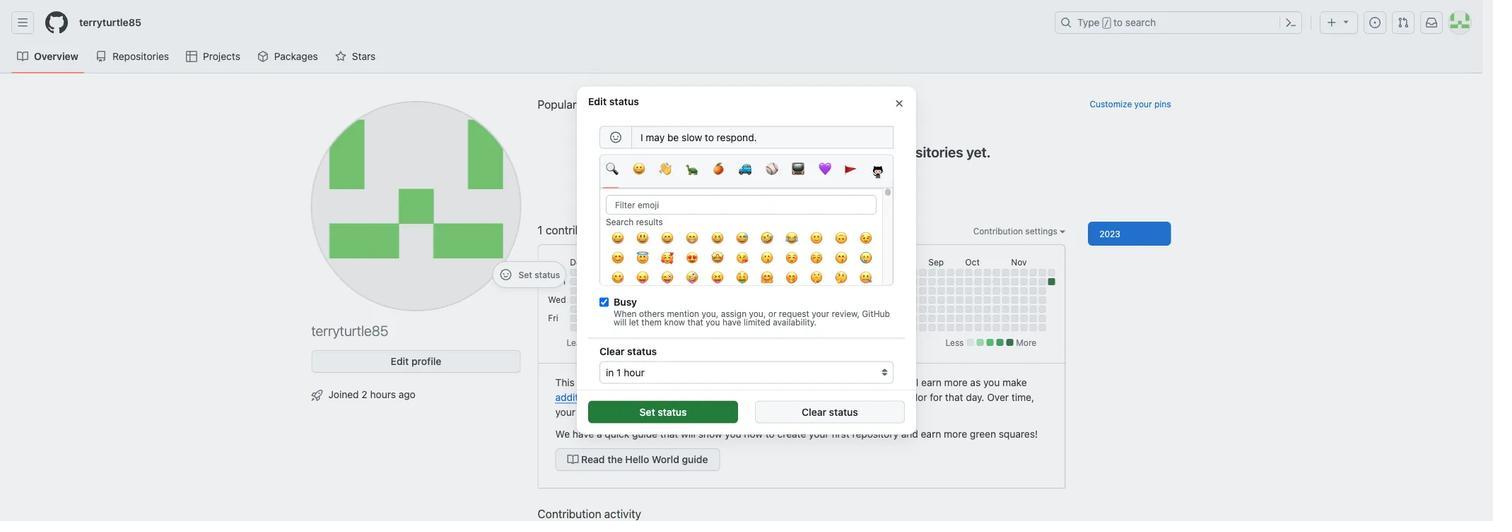 Task type: vqa. For each thing, say whether or not it's contained in the screenshot.
leftmost and
yes



Task type: describe. For each thing, give the bounding box(es) containing it.
know
[[664, 318, 685, 328]]

might
[[605, 407, 631, 418]]

0 horizontal spatial clear status
[[600, 346, 657, 357]]

😄 button
[[656, 229, 678, 249]]

a inside . more contributions means a higher contrast square color for that day. over time, your chart might start looking
[[790, 392, 796, 403]]

issue opened image
[[1370, 17, 1381, 28]]

start
[[633, 407, 654, 418]]

your left pins
[[1135, 99, 1152, 109]]

request
[[779, 309, 809, 319]]

🤫 button
[[804, 268, 827, 288]]

💜 button
[[816, 161, 831, 182]]

overview
[[34, 51, 78, 62]]

or
[[768, 309, 777, 319]]

0 vertical spatial set
[[519, 270, 532, 280]]

apr
[[726, 257, 740, 267]]

🤩
[[711, 252, 721, 265]]

public
[[843, 144, 883, 160]]

settings
[[1025, 226, 1058, 236]]

oct
[[965, 257, 980, 267]]

1 you, from the left
[[702, 309, 719, 319]]

clear status inside button
[[802, 407, 858, 418]]

1 horizontal spatial you
[[725, 428, 741, 440]]

😊
[[612, 252, 621, 265]]

2 you, from the left
[[749, 309, 766, 319]]

😍 button
[[680, 249, 703, 268]]

What's your current status? text field
[[631, 126, 894, 149]]

🔍
[[606, 163, 616, 177]]

☺️ button
[[780, 249, 802, 268]]

we have a quick guide that will show you how to create your first repository and earn more green squares!
[[555, 428, 1038, 440]]

joining
[[808, 377, 838, 389]]

repo image
[[95, 51, 107, 62]]

🚩 button
[[842, 161, 858, 182]]

you inside the this is your contribution graph . your first square is for joining github and you'll earn more as you make additional contributions
[[983, 377, 1000, 389]]

earn inside the this is your contribution graph . your first square is for joining github and you'll earn more as you make additional contributions
[[921, 377, 942, 389]]

🚙 button
[[736, 161, 752, 182]]

1 is from the left
[[577, 377, 585, 389]]

1 vertical spatial the
[[608, 454, 623, 466]]

something
[[693, 407, 741, 418]]

graph
[[671, 377, 699, 389]]

yet.
[[967, 144, 991, 160]]

when
[[614, 309, 637, 319]]

homepage image
[[45, 11, 68, 34]]

😚 button
[[804, 249, 827, 268]]

clear inside clear status button
[[802, 407, 827, 418]]

0 vertical spatial 😀 button
[[630, 161, 645, 182]]

you don't have any public repositories yet.
[[718, 144, 991, 160]]

year
[[663, 224, 685, 237]]

💜
[[819, 163, 828, 177]]

like
[[744, 407, 759, 418]]

1 horizontal spatial 😀
[[633, 163, 642, 177]]

hours
[[370, 389, 396, 401]]

0 vertical spatial set status button
[[499, 268, 560, 282]]

🤭 button
[[780, 268, 802, 288]]

ago
[[399, 389, 416, 401]]

popular
[[538, 98, 577, 111]]

0 horizontal spatial have
[[573, 428, 594, 440]]

📺 button
[[789, 161, 805, 182]]

notifications image
[[1426, 17, 1437, 28]]

1 horizontal spatial first
[[832, 428, 850, 440]]

🤭
[[785, 272, 795, 285]]

2023 link
[[1088, 222, 1171, 246]]

means
[[758, 392, 788, 403]]

stars link
[[329, 46, 381, 67]]

more inside . more contributions means a higher contrast square color for that day. over time, your chart might start looking
[[669, 392, 692, 403]]

0 horizontal spatial clear
[[600, 346, 625, 357]]

them
[[642, 318, 662, 328]]

😙 button
[[829, 249, 852, 268]]

😜
[[661, 272, 671, 285]]

time,
[[1012, 392, 1034, 403]]

fri
[[548, 313, 558, 323]]

0 horizontal spatial repositories
[[580, 98, 640, 111]]

contribution for contribution settings
[[973, 226, 1023, 236]]

😃
[[636, 232, 646, 245]]

🤐
[[860, 272, 870, 285]]

you inside busy when others mention you, assign you, or request your review,           github will let them know that you have limited availability.
[[706, 318, 720, 328]]

😅
[[736, 232, 746, 245]]

git pull request image
[[1398, 17, 1409, 28]]

0 vertical spatial the
[[622, 224, 639, 237]]

package image
[[257, 51, 269, 62]]

contribution activity
[[538, 508, 641, 521]]

🍊 button
[[709, 161, 725, 182]]

2 is from the left
[[782, 377, 790, 389]]

edit for edit status
[[588, 95, 607, 107]]

🔍 button
[[603, 161, 619, 182]]

edit profile
[[391, 356, 441, 368]]

assign
[[721, 309, 747, 319]]

😘
[[736, 252, 746, 265]]

⚾ button
[[763, 161, 778, 182]]

nov
[[1011, 257, 1027, 267]]

1 vertical spatial to
[[766, 428, 775, 440]]

stars
[[352, 51, 376, 62]]

search results tab panel
[[600, 189, 893, 522]]

1 vertical spatial earn
[[921, 428, 941, 440]]

repositories link
[[90, 46, 175, 67]]

😛
[[636, 272, 646, 285]]

contribution settings button
[[973, 225, 1066, 238]]

grid containing dec
[[546, 254, 1057, 334]]

we
[[610, 338, 622, 348]]

color
[[904, 392, 927, 403]]

read the hello world guide link
[[555, 449, 720, 472]]

😛 button
[[631, 268, 653, 288]]

😁 button
[[680, 229, 703, 249]]

📺
[[792, 163, 802, 177]]

review,
[[832, 309, 860, 319]]

😁
[[686, 232, 696, 245]]

1 vertical spatial smiley image
[[500, 269, 512, 281]]

guide for quick
[[632, 428, 658, 440]]

0 horizontal spatial terryturtle85
[[79, 17, 141, 28]]

0 horizontal spatial a
[[597, 428, 602, 440]]

jul
[[846, 257, 858, 267]]

🤑
[[736, 272, 746, 285]]

🐢 button
[[683, 161, 698, 182]]

0 vertical spatial how
[[591, 338, 608, 348]]

contributions inside . more contributions means a higher contrast square color for that day. over time, your chart might start looking
[[695, 392, 755, 403]]

1 vertical spatial how
[[744, 428, 763, 440]]

this
[[762, 407, 778, 418]]

😍
[[686, 252, 696, 265]]

don't
[[746, 144, 779, 160]]

this is your contribution graph . your first square is for joining github and you'll earn more as you make additional contributions
[[555, 377, 1027, 403]]

1 horizontal spatial terryturtle85
[[311, 322, 388, 339]]

additional contributions link
[[555, 392, 663, 403]]

chart
[[578, 407, 602, 418]]

status right start
[[658, 407, 687, 418]]

1 vertical spatial and
[[901, 428, 918, 440]]

😝
[[711, 272, 721, 285]]

sep
[[929, 257, 944, 267]]

over
[[987, 392, 1009, 403]]

:octocat: image
[[872, 166, 884, 179]]

edit for edit profile
[[391, 356, 409, 368]]

for inside . more contributions means a higher contrast square color for that day. over time, your chart might start looking
[[930, 392, 943, 403]]



Task type: locate. For each thing, give the bounding box(es) containing it.
🤩 button
[[705, 249, 728, 268]]

😅 button
[[730, 229, 753, 249]]

contributions up start
[[603, 392, 663, 403]]

0 vertical spatial terryturtle85
[[79, 17, 141, 28]]

1 vertical spatial github
[[840, 377, 872, 389]]

0 vertical spatial more
[[1016, 338, 1037, 348]]

edit status dialog
[[577, 87, 916, 522]]

search
[[1126, 17, 1156, 28]]

. inside . more contributions means a higher contrast square color for that day. over time, your chart might start looking
[[663, 392, 666, 403]]

0 vertical spatial have
[[783, 144, 814, 160]]

how down like
[[744, 428, 763, 440]]

pins
[[1155, 99, 1171, 109]]

contributions down 'know'
[[649, 338, 702, 348]]

😀 left 👋
[[633, 163, 642, 177]]

repositories left yet.
[[886, 144, 963, 160]]

smiley image inside edit status dialog
[[610, 132, 621, 143]]

contribution inside the this is your contribution graph . your first square is for joining github and you'll earn more as you make additional contributions
[[610, 377, 669, 389]]

and left you'll at the right of the page
[[875, 377, 892, 389]]

book image
[[17, 51, 28, 62], [567, 455, 579, 466]]

🤪 button
[[680, 268, 703, 288]]

more down graph on the bottom left
[[669, 392, 692, 403]]

earn
[[921, 377, 942, 389], [921, 428, 941, 440]]

terryturtle85
[[79, 17, 141, 28], [311, 322, 388, 339]]

you,
[[702, 309, 719, 319], [749, 309, 766, 319]]

1 vertical spatial 😀
[[612, 232, 621, 245]]

count
[[624, 338, 647, 348]]

clear down higher
[[802, 407, 827, 418]]

1 horizontal spatial guide
[[682, 454, 708, 466]]

🤗 button
[[755, 268, 777, 288]]

a
[[790, 392, 796, 403], [597, 428, 602, 440]]

🙂 button
[[804, 229, 827, 249]]

your left review,
[[812, 309, 829, 319]]

🤐 button
[[854, 268, 877, 288]]

activity
[[604, 508, 641, 521]]

0 vertical spatial more
[[944, 377, 968, 389]]

1 vertical spatial 😀 button
[[606, 229, 629, 249]]

set inside edit status dialog
[[640, 407, 655, 418]]

1 vertical spatial terryturtle85
[[311, 322, 388, 339]]

🍊
[[712, 163, 722, 177]]

0 horizontal spatial smiley image
[[500, 269, 512, 281]]

🥰
[[661, 252, 671, 265]]

terryturtle85 up the joined
[[311, 322, 388, 339]]

1 horizontal spatial .
[[699, 377, 702, 389]]

1 horizontal spatial smiley image
[[610, 132, 621, 143]]

0 vertical spatial 😀
[[633, 163, 642, 177]]

you down something like this button
[[725, 428, 741, 440]]

0 vertical spatial edit
[[588, 95, 607, 107]]

earn up color
[[921, 377, 942, 389]]

1 horizontal spatial how
[[744, 428, 763, 440]]

1 horizontal spatial to
[[1114, 17, 1123, 28]]

customize your pins
[[1090, 99, 1171, 109]]

book image inside read the hello world guide link
[[567, 455, 579, 466]]

guide
[[632, 428, 658, 440], [682, 454, 708, 466]]

0 horizontal spatial 😀 button
[[606, 229, 629, 249]]

set left mon
[[519, 270, 532, 280]]

edit inside dialog
[[588, 95, 607, 107]]

1 vertical spatial edit
[[391, 356, 409, 368]]

1 horizontal spatial that
[[688, 318, 703, 328]]

that inside . more contributions means a higher contrast square color for that day. over time, your chart might start looking
[[945, 392, 963, 403]]

2 horizontal spatial have
[[783, 144, 814, 160]]

any
[[817, 144, 840, 160]]

. up 'looking'
[[663, 392, 666, 403]]

will inside busy when others mention you, assign you, or request your review,           github will let them know that you have limited availability.
[[614, 318, 627, 328]]

smiley image up 🔍
[[610, 132, 621, 143]]

😘 button
[[730, 249, 753, 268]]

change your avatar image
[[311, 102, 521, 311]]

search results
[[606, 217, 663, 227]]

results
[[636, 217, 663, 227]]

is up means
[[782, 377, 790, 389]]

how left we
[[591, 338, 608, 348]]

more
[[944, 377, 968, 389], [944, 428, 967, 440]]

1 horizontal spatial more
[[1016, 338, 1037, 348]]

🤔 button
[[829, 268, 852, 288]]

0 vertical spatial contribution
[[973, 226, 1023, 236]]

1 vertical spatial set status
[[640, 407, 687, 418]]

your inside . more contributions means a higher contrast square color for that day. over time, your chart might start looking
[[555, 407, 576, 418]]

contribution left activity
[[538, 508, 601, 521]]

0 horizontal spatial how
[[591, 338, 608, 348]]

more left as
[[944, 377, 968, 389]]

1 horizontal spatial clear status
[[802, 407, 858, 418]]

book image left read
[[567, 455, 579, 466]]

😀 down the search
[[612, 232, 621, 245]]

/
[[1104, 18, 1109, 28]]

star image
[[335, 51, 346, 62]]

square down you'll at the right of the page
[[871, 392, 902, 403]]

projects
[[203, 51, 240, 62]]

Busy checkbox
[[600, 298, 609, 307]]

limited
[[744, 318, 771, 328]]

feb
[[653, 257, 668, 267]]

0 horizontal spatial set
[[519, 270, 532, 280]]

🥲 button
[[854, 249, 877, 268]]

plus image
[[1326, 17, 1338, 28]]

0 horizontal spatial will
[[614, 318, 627, 328]]

1 horizontal spatial have
[[723, 318, 741, 328]]

availability.
[[773, 318, 817, 328]]

0 vertical spatial clear status
[[600, 346, 657, 357]]

is up additional
[[577, 377, 585, 389]]

to right /
[[1114, 17, 1123, 28]]

contribution for contribution activity
[[538, 508, 601, 521]]

more
[[1016, 338, 1037, 348], [669, 392, 692, 403]]

0 horizontal spatial and
[[875, 377, 892, 389]]

status right popular
[[609, 95, 639, 107]]

your inside the this is your contribution graph . your first square is for joining github and you'll earn more as you make additional contributions
[[587, 377, 608, 389]]

2 horizontal spatial that
[[945, 392, 963, 403]]

1 horizontal spatial contribution
[[973, 226, 1023, 236]]

1 vertical spatial set
[[640, 407, 655, 418]]

less
[[946, 338, 964, 348]]

first down clear status button
[[832, 428, 850, 440]]

1 horizontal spatial repositories
[[886, 144, 963, 160]]

popular repositories
[[538, 98, 640, 111]]

smiley image left mon
[[500, 269, 512, 281]]

0 horizontal spatial to
[[766, 428, 775, 440]]

😙
[[835, 252, 845, 265]]

github inside the this is your contribution graph . your first square is for joining github and you'll earn more as you make additional contributions
[[840, 377, 872, 389]]

0 vertical spatial repositories
[[580, 98, 640, 111]]

command palette image
[[1285, 17, 1297, 28]]

0 vertical spatial to
[[1114, 17, 1123, 28]]

show
[[698, 428, 722, 440]]

you
[[706, 318, 720, 328], [983, 377, 1000, 389], [725, 428, 741, 440]]

1 horizontal spatial set status button
[[588, 401, 738, 424]]

customize
[[1090, 99, 1132, 109]]

clear status button
[[755, 401, 905, 424]]

contributions inside the this is your contribution graph . your first square is for joining github and you'll earn more as you make additional contributions
[[603, 392, 663, 403]]

a left higher
[[790, 392, 796, 403]]

status down the contrast at the bottom right of page
[[829, 407, 858, 418]]

1 vertical spatial .
[[663, 392, 666, 403]]

and right repository
[[901, 428, 918, 440]]

have inside busy when others mention you, assign you, or request your review,           github will let them know that you have limited availability.
[[723, 318, 741, 328]]

that left the day.
[[945, 392, 963, 403]]

terryturtle85 up repo icon
[[79, 17, 141, 28]]

👋
[[659, 163, 669, 177]]

a left quick
[[597, 428, 602, 440]]

you, left 'assign'
[[702, 309, 719, 319]]

search
[[606, 217, 634, 227]]

book image inside overview link
[[17, 51, 28, 62]]

github right review,
[[862, 309, 890, 319]]

. left your
[[699, 377, 702, 389]]

you, left or
[[749, 309, 766, 319]]

more inside the this is your contribution graph . your first square is for joining github and you'll earn more as you make additional contributions
[[944, 377, 968, 389]]

😀 inside search results tab panel
[[612, 232, 621, 245]]

grid
[[546, 254, 1057, 334]]

set left 'looking'
[[640, 407, 655, 418]]

you right as
[[983, 377, 1000, 389]]

0 vertical spatial guide
[[632, 428, 658, 440]]

0 vertical spatial that
[[688, 318, 703, 328]]

read
[[581, 454, 605, 466]]

github inside busy when others mention you, assign you, or request your review,           github will let them know that you have limited availability.
[[862, 309, 890, 319]]

your
[[704, 377, 725, 389]]

1 more from the top
[[944, 377, 968, 389]]

1 horizontal spatial you,
[[749, 309, 766, 319]]

table image
[[186, 51, 197, 62]]

something like this button
[[693, 405, 778, 420]]

1 horizontal spatial set
[[640, 407, 655, 418]]

0 vertical spatial first
[[728, 377, 746, 389]]

more up the make
[[1016, 338, 1037, 348]]

0 horizontal spatial contribution
[[546, 224, 608, 237]]

the right in
[[622, 224, 639, 237]]

triangle down image
[[1341, 16, 1352, 27]]

set status up "wed"
[[519, 270, 560, 280]]

😚
[[810, 252, 820, 265]]

clear status down let
[[600, 346, 657, 357]]

1 horizontal spatial for
[[930, 392, 943, 403]]

github up the contrast at the bottom right of page
[[840, 377, 872, 389]]

additional
[[555, 392, 600, 403]]

0 horizontal spatial 😀
[[612, 232, 621, 245]]

contribution inside popup button
[[973, 226, 1023, 236]]

1 horizontal spatial and
[[901, 428, 918, 440]]

0 horizontal spatial more
[[669, 392, 692, 403]]

0 horizontal spatial first
[[728, 377, 746, 389]]

to left the create
[[766, 428, 775, 440]]

have left limited
[[723, 318, 741, 328]]

more left green
[[944, 428, 967, 440]]

something like this
[[693, 407, 778, 418]]

in
[[611, 224, 620, 237]]

set status down graph on the bottom left
[[640, 407, 687, 418]]

book image left overview
[[17, 51, 28, 62]]

status right we
[[627, 346, 657, 357]]

your up 'additional contributions' link
[[587, 377, 608, 389]]

1 vertical spatial guide
[[682, 454, 708, 466]]

0 horizontal spatial for
[[792, 377, 805, 389]]

0 vertical spatial earn
[[921, 377, 942, 389]]

clear right learn
[[600, 346, 625, 357]]

that down 'looking'
[[660, 428, 678, 440]]

learn
[[567, 338, 589, 348]]

edit inside button
[[391, 356, 409, 368]]

you left 'assign'
[[706, 318, 720, 328]]

😀 button left 👋 button
[[630, 161, 645, 182]]

and inside the this is your contribution graph . your first square is for joining github and you'll earn more as you make additional contributions
[[875, 377, 892, 389]]

contributions up something
[[695, 392, 755, 403]]

0 horizontal spatial that
[[660, 428, 678, 440]]

0 horizontal spatial edit
[[391, 356, 409, 368]]

book image for overview link
[[17, 51, 28, 62]]

set status button down graph on the bottom left
[[588, 401, 738, 424]]

will left let
[[614, 318, 627, 328]]

😄
[[661, 232, 671, 245]]

0 vertical spatial square
[[748, 377, 779, 389]]

repositories
[[112, 51, 169, 62]]

1 horizontal spatial a
[[790, 392, 796, 403]]

square inside the this is your contribution graph . your first square is for joining github and you'll earn more as you make additional contributions
[[748, 377, 779, 389]]

the right read
[[608, 454, 623, 466]]

1 vertical spatial more
[[669, 392, 692, 403]]

0 horizontal spatial .
[[663, 392, 666, 403]]

that right 'know'
[[688, 318, 703, 328]]

0 vertical spatial will
[[614, 318, 627, 328]]

have up 📺
[[783, 144, 814, 160]]

1 vertical spatial book image
[[567, 455, 579, 466]]

status inside clear status button
[[829, 407, 858, 418]]

1 vertical spatial you
[[983, 377, 1000, 389]]

0 horizontal spatial you,
[[702, 309, 719, 319]]

for up higher
[[792, 377, 805, 389]]

1 vertical spatial set status button
[[588, 401, 738, 424]]

your inside busy when others mention you, assign you, or request your review,           github will let them know that you have limited availability.
[[812, 309, 829, 319]]

2
[[362, 389, 367, 401]]

guide down start
[[632, 428, 658, 440]]

rocket image
[[311, 390, 323, 402]]

set status inside edit status dialog
[[640, 407, 687, 418]]

smiley image
[[610, 132, 621, 143], [500, 269, 512, 281]]

0 horizontal spatial book image
[[17, 51, 28, 62]]

😀 button down the search
[[606, 229, 629, 249]]

😋 button
[[606, 268, 629, 288]]

0 vertical spatial a
[[790, 392, 796, 403]]

2 vertical spatial you
[[725, 428, 741, 440]]

packages link
[[252, 46, 324, 67]]

status
[[609, 95, 639, 107], [535, 270, 560, 280], [627, 346, 657, 357], [658, 407, 687, 418], [829, 407, 858, 418]]

status up "wed"
[[535, 270, 560, 280]]

1 horizontal spatial 😀 button
[[630, 161, 645, 182]]

contribution settings
[[973, 226, 1060, 236]]

0 vertical spatial set status
[[519, 270, 560, 280]]

🤣 button
[[755, 229, 777, 249]]

😆 button
[[705, 229, 728, 249]]

. inside the this is your contribution graph . your first square is for joining github and you'll earn more as you make additional contributions
[[699, 377, 702, 389]]

busy
[[614, 296, 637, 308]]

😝 button
[[705, 268, 728, 288]]

contribution up dec
[[546, 224, 608, 237]]

book image for read the hello world guide link
[[567, 455, 579, 466]]

1 horizontal spatial edit
[[588, 95, 607, 107]]

1 vertical spatial will
[[681, 428, 696, 440]]

may
[[772, 257, 789, 267]]

for inside the this is your contribution graph . your first square is for joining github and you'll earn more as you make additional contributions
[[792, 377, 805, 389]]

cell
[[570, 269, 577, 276], [579, 269, 586, 276], [598, 269, 605, 276], [607, 269, 614, 276], [616, 269, 623, 276], [625, 269, 632, 276], [634, 269, 642, 276], [644, 269, 651, 276], [653, 269, 660, 276], [662, 269, 669, 276], [671, 269, 678, 276], [680, 269, 687, 276], [690, 269, 697, 276], [699, 269, 706, 276], [708, 269, 715, 276], [717, 269, 724, 276], [736, 269, 743, 276], [745, 269, 752, 276], [754, 269, 761, 276], [763, 269, 770, 276], [772, 269, 779, 276], [782, 269, 789, 276], [791, 269, 798, 276], [809, 269, 816, 276], [818, 269, 825, 276], [827, 269, 835, 276], [837, 269, 844, 276], [846, 269, 853, 276], [855, 269, 862, 276], [864, 269, 871, 276], [873, 269, 881, 276], [883, 269, 890, 276], [892, 269, 899, 276], [910, 269, 917, 276], [919, 269, 926, 276], [929, 269, 936, 276], [938, 269, 945, 276], [947, 269, 954, 276], [956, 269, 963, 276], [965, 269, 972, 276], [975, 269, 982, 276], [984, 269, 991, 276], [993, 269, 1000, 276], [1002, 269, 1009, 276], [1011, 269, 1018, 276], [1020, 269, 1028, 276], [1030, 269, 1037, 276], [1039, 269, 1046, 276], [1048, 269, 1055, 276], [570, 279, 577, 286], [598, 279, 605, 286], [607, 279, 614, 286], [616, 279, 623, 286], [625, 279, 632, 286], [634, 279, 642, 286], [644, 279, 651, 286], [653, 279, 660, 286], [662, 279, 669, 286], [671, 279, 678, 286], [680, 279, 687, 286], [690, 279, 697, 286], [699, 279, 706, 286], [708, 279, 715, 286], [717, 279, 724, 286], [736, 279, 743, 286], [745, 279, 752, 286], [754, 279, 761, 286], [763, 279, 770, 286], [772, 279, 779, 286], [782, 279, 789, 286], [791, 279, 798, 286], [809, 279, 816, 286], [818, 279, 825, 286], [827, 279, 835, 286], [837, 279, 844, 286], [846, 279, 853, 286], [855, 279, 862, 286], [864, 279, 871, 286], [873, 279, 881, 286], [883, 279, 890, 286], [892, 279, 899, 286], [910, 279, 917, 286], [919, 279, 926, 286], [929, 279, 936, 286], [938, 279, 945, 286], [947, 279, 954, 286], [956, 279, 963, 286], [965, 279, 972, 286], [975, 279, 982, 286], [984, 279, 991, 286], [993, 279, 1000, 286], [1002, 279, 1009, 286], [1011, 279, 1018, 286], [1020, 279, 1028, 286], [1030, 279, 1037, 286], [1039, 279, 1046, 286], [1048, 279, 1055, 286], [570, 288, 577, 295], [598, 288, 605, 295], [607, 288, 614, 295], [616, 288, 623, 295], [644, 288, 651, 295], [653, 288, 660, 295], [662, 288, 669, 295], [671, 288, 678, 295], [680, 288, 687, 295], [690, 288, 697, 295], [708, 288, 715, 295], [717, 288, 724, 295], [736, 288, 743, 295], [745, 288, 752, 295], [754, 288, 761, 295], [763, 288, 770, 295], [772, 288, 779, 295], [782, 288, 789, 295], [791, 288, 798, 295], [800, 288, 807, 295], [809, 288, 816, 295], [818, 288, 825, 295], [837, 288, 844, 295], [846, 288, 853, 295], [910, 288, 917, 295], [919, 288, 926, 295], [929, 288, 936, 295], [938, 288, 945, 295], [947, 288, 954, 295], [956, 288, 963, 295], [965, 288, 972, 295], [975, 288, 982, 295], [984, 288, 991, 295], [993, 288, 1000, 295], [1002, 288, 1009, 295], [1011, 288, 1018, 295], [1020, 288, 1028, 295], [1030, 288, 1037, 295], [1039, 288, 1046, 295], [570, 297, 577, 304], [598, 297, 605, 304], [607, 297, 614, 304], [616, 297, 623, 304], [625, 297, 632, 304], [634, 297, 642, 304], [800, 297, 807, 304], [827, 297, 835, 304], [855, 297, 862, 304], [873, 297, 881, 304], [910, 297, 917, 304], [919, 297, 926, 304], [929, 297, 936, 304], [938, 297, 945, 304], [947, 297, 954, 304], [956, 297, 963, 304], [965, 297, 972, 304], [975, 297, 982, 304], [984, 297, 991, 304], [993, 297, 1000, 304], [1002, 297, 1009, 304], [1011, 297, 1018, 304], [1020, 297, 1028, 304], [1030, 297, 1037, 304], [1039, 297, 1046, 304], [570, 306, 577, 313], [598, 306, 605, 313], [607, 306, 614, 313], [616, 306, 623, 313], [625, 306, 632, 313], [634, 306, 642, 313], [644, 306, 651, 313], [653, 306, 660, 313], [662, 306, 669, 313], [671, 306, 678, 313], [680, 306, 687, 313], [690, 306, 697, 313], [699, 306, 706, 313], [708, 306, 715, 313], [717, 306, 724, 313], [726, 306, 733, 313], [736, 306, 743, 313], [745, 306, 752, 313], [754, 306, 761, 313], [763, 306, 770, 313], [772, 306, 779, 313], [782, 306, 789, 313], [791, 306, 798, 313], [800, 306, 807, 313], [809, 306, 816, 313], [818, 306, 825, 313], [827, 306, 835, 313], [837, 306, 844, 313], [846, 306, 853, 313], [855, 306, 862, 313], [864, 306, 871, 313], [873, 306, 881, 313], [883, 306, 890, 313], [910, 306, 917, 313], [919, 306, 926, 313], [929, 306, 936, 313], [938, 306, 945, 313], [947, 306, 954, 313], [956, 306, 963, 313], [965, 306, 972, 313], [975, 306, 982, 313], [984, 306, 991, 313], [993, 306, 1000, 313], [1002, 306, 1009, 313], [1011, 306, 1018, 313], [1020, 306, 1028, 313], [1030, 306, 1037, 313], [1039, 306, 1046, 313], [570, 315, 577, 322], [607, 315, 614, 322], [616, 315, 623, 322], [625, 315, 632, 322], [634, 315, 642, 322], [644, 315, 651, 322], [653, 315, 660, 322], [662, 315, 669, 322], [671, 315, 678, 322], [680, 315, 687, 322], [690, 315, 697, 322], [699, 315, 706, 322], [708, 315, 715, 322], [717, 315, 724, 322], [726, 315, 733, 322], [736, 315, 743, 322], [745, 315, 752, 322], [754, 315, 761, 322], [763, 315, 770, 322], [772, 315, 779, 322], [782, 315, 789, 322], [791, 315, 798, 322], [800, 315, 807, 322], [809, 315, 816, 322], [818, 315, 825, 322], [827, 315, 835, 322], [837, 315, 844, 322], [846, 315, 853, 322], [855, 315, 862, 322], [864, 315, 871, 322], [873, 315, 881, 322], [883, 315, 890, 322], [892, 315, 899, 322], [910, 315, 917, 322], [919, 315, 926, 322], [929, 315, 936, 322], [938, 315, 945, 322], [947, 315, 954, 322], [956, 315, 963, 322], [965, 315, 972, 322], [975, 315, 982, 322], [984, 315, 991, 322], [993, 315, 1000, 322], [1002, 315, 1009, 322], [1011, 315, 1018, 322], [1020, 315, 1028, 322], [1030, 315, 1037, 322], [1039, 315, 1046, 322], [570, 325, 577, 332], [607, 325, 614, 332], [616, 325, 623, 332], [625, 325, 632, 332], [634, 325, 642, 332], [644, 325, 651, 332], [653, 325, 660, 332], [662, 325, 669, 332], [671, 325, 678, 332], [680, 325, 687, 332], [690, 325, 697, 332], [699, 325, 706, 332], [708, 325, 715, 332], [717, 325, 724, 332], [726, 325, 733, 332], [736, 325, 743, 332], [745, 325, 752, 332], [754, 325, 761, 332], [763, 325, 770, 332], [772, 325, 779, 332], [782, 325, 789, 332], [791, 325, 798, 332], [800, 325, 807, 332], [809, 325, 816, 332], [818, 325, 825, 332], [837, 325, 844, 332], [846, 325, 853, 332], [864, 325, 871, 332], [892, 325, 899, 332], [910, 325, 917, 332], [919, 325, 926, 332], [929, 325, 936, 332], [938, 325, 945, 332], [947, 325, 954, 332], [956, 325, 963, 332], [965, 325, 972, 332], [975, 325, 982, 332], [984, 325, 991, 332], [993, 325, 1000, 332], [1002, 325, 1009, 332], [1011, 325, 1018, 332], [1020, 325, 1028, 332], [1030, 325, 1037, 332], [1039, 325, 1046, 332]]

contribution up start
[[610, 377, 669, 389]]

joined 2 hours ago
[[328, 389, 416, 401]]

🙂
[[810, 232, 820, 245]]

0 horizontal spatial set status button
[[499, 268, 560, 282]]

0 vertical spatial book image
[[17, 51, 28, 62]]

0 vertical spatial github
[[862, 309, 890, 319]]

0 vertical spatial and
[[875, 377, 892, 389]]

contribution up nov
[[973, 226, 1023, 236]]

⚾
[[765, 163, 775, 177]]

👋 button
[[656, 161, 672, 182]]

close image
[[894, 98, 905, 109]]

1 vertical spatial more
[[944, 428, 967, 440]]

😇
[[636, 252, 646, 265]]

have right "we"
[[573, 428, 594, 440]]

set status button up "wed"
[[499, 268, 560, 282]]

1 horizontal spatial will
[[681, 428, 696, 440]]

1 vertical spatial first
[[832, 428, 850, 440]]

for right color
[[930, 392, 943, 403]]

clear status down higher
[[802, 407, 858, 418]]

your down clear status button
[[809, 428, 829, 440]]

😊 button
[[606, 249, 629, 268]]

your down additional
[[555, 407, 576, 418]]

square inside . more contributions means a higher contrast square color for that day. over time, your chart might start looking
[[871, 392, 902, 403]]

to
[[1114, 17, 1123, 28], [766, 428, 775, 440]]

read the hello world guide
[[579, 454, 708, 466]]

projects link
[[180, 46, 246, 67]]

aug
[[892, 257, 907, 267]]

jun
[[809, 257, 824, 267]]

Filter emoji text field
[[606, 195, 877, 215]]

🥲
[[860, 252, 870, 265]]

edit right popular
[[588, 95, 607, 107]]

😃 button
[[631, 229, 653, 249]]

earn down color
[[921, 428, 941, 440]]

2023
[[1100, 229, 1120, 239]]

2 horizontal spatial you
[[983, 377, 1000, 389]]

😂 button
[[780, 229, 802, 249]]

0 horizontal spatial set status
[[519, 270, 560, 280]]

hello
[[625, 454, 649, 466]]

0 vertical spatial .
[[699, 377, 702, 389]]

0 vertical spatial smiley image
[[610, 132, 621, 143]]

square up means
[[748, 377, 779, 389]]

1 horizontal spatial contribution
[[610, 377, 669, 389]]

0 horizontal spatial you
[[706, 318, 720, 328]]

repositories right popular
[[580, 98, 640, 111]]

will left show
[[681, 428, 696, 440]]

guide for world
[[682, 454, 708, 466]]

1 horizontal spatial set status
[[640, 407, 687, 418]]

first right your
[[728, 377, 746, 389]]

😉
[[860, 232, 870, 245]]

guide right 'world'
[[682, 454, 708, 466]]

1 vertical spatial contribution
[[610, 377, 669, 389]]

that inside busy when others mention you, assign you, or request your review,           github will let them know that you have limited availability.
[[688, 318, 703, 328]]

1 horizontal spatial clear
[[802, 407, 827, 418]]

1 vertical spatial repositories
[[886, 144, 963, 160]]

first inside the this is your contribution graph . your first square is for joining github and you'll earn more as you make additional contributions
[[728, 377, 746, 389]]

edit left profile
[[391, 356, 409, 368]]

create
[[777, 428, 806, 440]]

that
[[688, 318, 703, 328], [945, 392, 963, 403], [660, 428, 678, 440]]

edit status
[[588, 95, 639, 107]]

2 more from the top
[[944, 428, 967, 440]]



